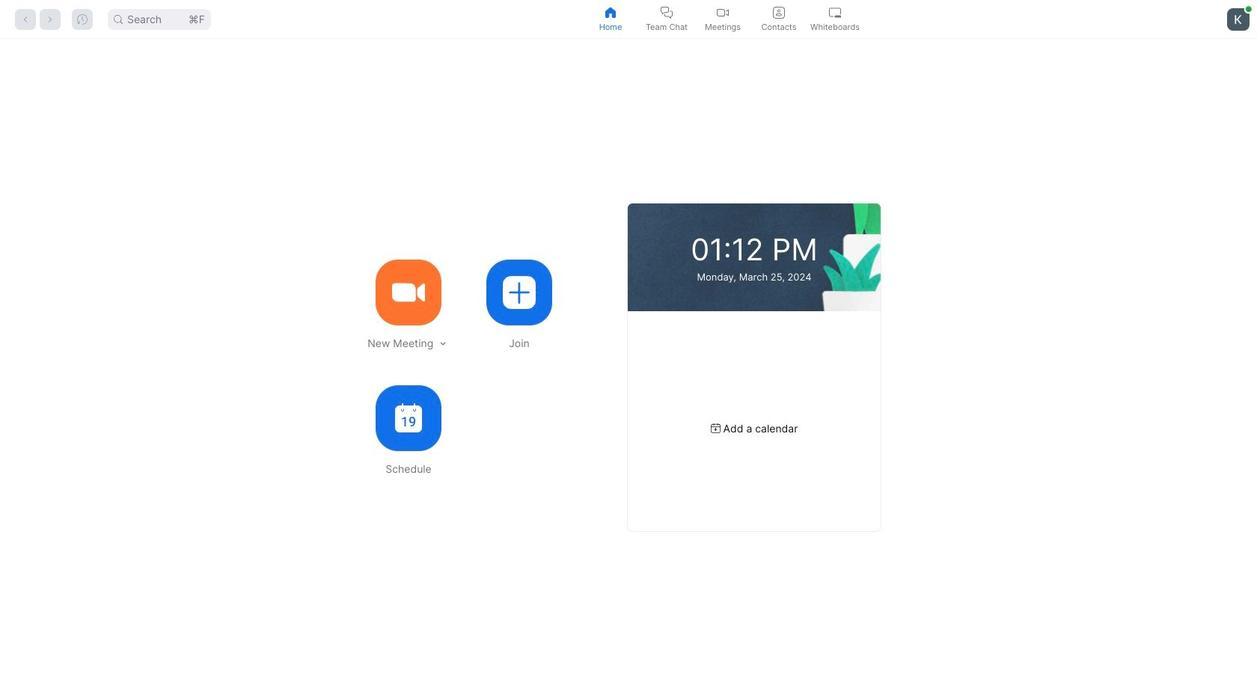 Task type: vqa. For each thing, say whether or not it's contained in the screenshot.
Chevron Down Small icon
yes



Task type: locate. For each thing, give the bounding box(es) containing it.
calendar add calendar image
[[711, 424, 720, 433], [711, 424, 720, 433]]

video on image
[[717, 6, 729, 18]]

profile contact image
[[773, 6, 785, 18]]

tab panel
[[0, 39, 1257, 695]]

whiteboard small image
[[829, 6, 841, 18], [829, 6, 841, 18]]

chevron down small image
[[438, 338, 448, 349], [438, 338, 448, 349]]

online image
[[1246, 6, 1252, 12], [1246, 6, 1252, 12]]

profile contact image
[[773, 6, 785, 18]]

magnifier image
[[114, 15, 123, 24]]

home small image
[[605, 6, 617, 18], [605, 6, 617, 18]]

tab list
[[583, 0, 863, 38]]

video camera on image
[[392, 276, 425, 309], [392, 276, 425, 309]]

team chat image
[[661, 6, 673, 18], [661, 6, 673, 18]]



Task type: describe. For each thing, give the bounding box(es) containing it.
magnifier image
[[114, 15, 123, 24]]

video on image
[[717, 6, 729, 18]]

plus squircle image
[[503, 276, 536, 309]]

schedule image
[[395, 403, 422, 432]]

plus squircle image
[[503, 276, 536, 309]]



